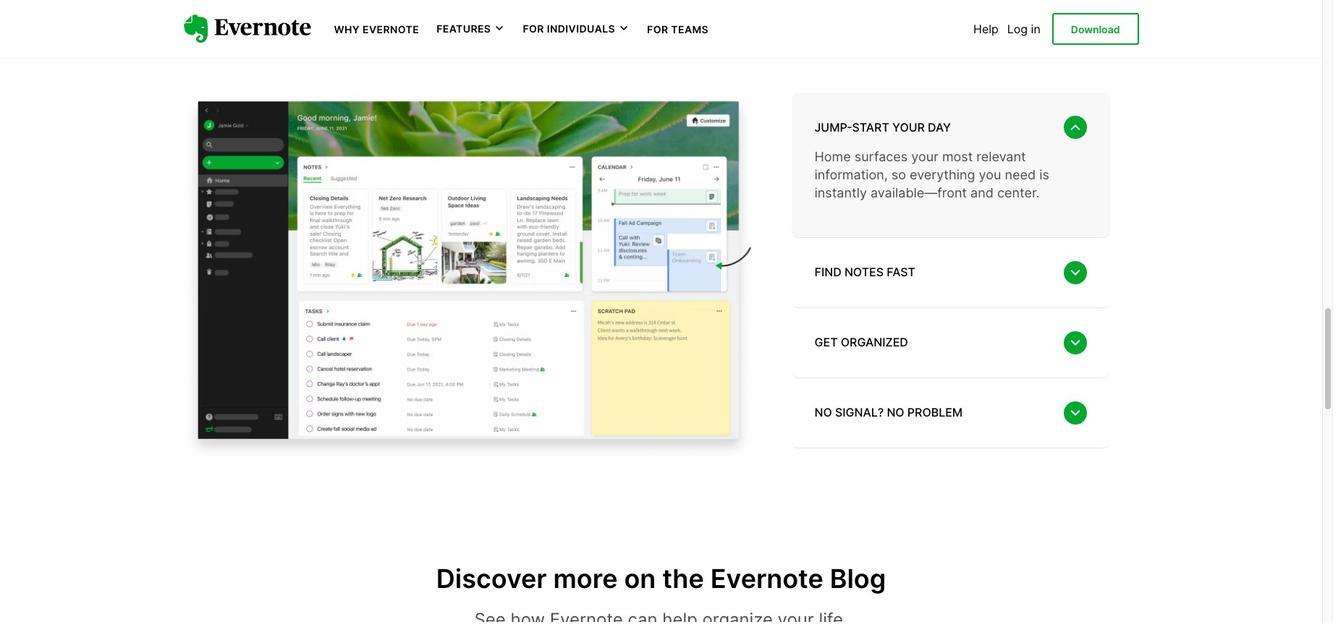 Task type: locate. For each thing, give the bounding box(es) containing it.
for
[[523, 23, 544, 35], [647, 23, 668, 35]]

1 no from the left
[[815, 406, 832, 420]]

blog
[[830, 563, 886, 595]]

smart
[[423, 0, 471, 5]]

available—front
[[871, 186, 967, 201]]

2 horizontal spatial need
[[1005, 167, 1036, 183]]

you right information
[[912, 0, 941, 5]]

1 vertical spatial is
[[1040, 167, 1050, 183]]

get
[[815, 335, 838, 350]]

for inside button
[[523, 23, 544, 35]]

you
[[912, 0, 941, 5], [739, 8, 769, 29], [979, 167, 1001, 183]]

need left it.
[[774, 8, 815, 29]]

the right notes,
[[782, 0, 809, 5]]

1 horizontal spatial evernote
[[711, 563, 824, 595]]

0 horizontal spatial and
[[587, 0, 618, 5]]

when
[[689, 8, 734, 29]]

always
[[552, 8, 608, 29]]

find
[[815, 265, 842, 280]]

1 horizontal spatial for
[[647, 23, 668, 35]]

your left day
[[893, 120, 925, 135]]

problem
[[908, 406, 963, 420]]

the right on
[[663, 563, 704, 595]]

no left signal?
[[815, 406, 832, 420]]

0 horizontal spatial is
[[534, 8, 547, 29]]

need inside home surfaces your most relevant information, so everything you need is instantly available—front and center.
[[1005, 167, 1036, 183]]

evernote logo image
[[184, 15, 311, 43]]

need up center.
[[1005, 167, 1036, 183]]

fast
[[887, 265, 916, 280]]

your up when
[[685, 0, 721, 5]]

1 horizontal spatial you
[[912, 0, 941, 5]]

1 horizontal spatial no
[[887, 406, 905, 420]]

0 horizontal spatial no
[[815, 406, 832, 420]]

no
[[815, 406, 832, 420], [887, 406, 905, 420]]

1 vertical spatial the
[[663, 563, 704, 595]]

your up everything
[[912, 149, 939, 164]]

0 vertical spatial the
[[782, 0, 809, 5]]

1 vertical spatial you
[[739, 8, 769, 29]]

2 vertical spatial your
[[912, 149, 939, 164]]

0 vertical spatial is
[[534, 8, 547, 29]]

jump-start your day
[[815, 120, 951, 135]]

for for for teams
[[647, 23, 668, 35]]

log in link
[[1007, 22, 1041, 36]]

1 horizontal spatial is
[[1040, 167, 1050, 183]]

0 vertical spatial and
[[587, 0, 618, 5]]

for down to
[[523, 23, 544, 35]]

0 horizontal spatial need
[[488, 8, 529, 29]]

most
[[942, 149, 973, 164]]

is inside the with smart ways to save and access your notes, the information you need is always available when you need it.
[[534, 8, 547, 29]]

get organized
[[815, 335, 908, 350]]

your inside the with smart ways to save and access your notes, the information you need is always available when you need it.
[[685, 0, 721, 5]]

and up always
[[587, 0, 618, 5]]

jump-
[[815, 120, 852, 135]]

log in
[[1007, 22, 1041, 36]]

with smart ways to save and access your notes, the information you need is always available when you need it.
[[381, 0, 941, 29]]

is
[[534, 8, 547, 29], [1040, 167, 1050, 183]]

features
[[437, 23, 491, 35]]

1 vertical spatial and
[[971, 186, 994, 201]]

0 vertical spatial your
[[685, 0, 721, 5]]

with
[[381, 0, 419, 5]]

no right signal?
[[887, 406, 905, 420]]

notes,
[[726, 0, 777, 5]]

individuals
[[547, 23, 615, 35]]

and
[[587, 0, 618, 5], [971, 186, 994, 201]]

0 horizontal spatial for
[[523, 23, 544, 35]]

2 vertical spatial you
[[979, 167, 1001, 183]]

is down to
[[534, 8, 547, 29]]

1 vertical spatial your
[[893, 120, 925, 135]]

1 horizontal spatial the
[[782, 0, 809, 5]]

teams
[[671, 23, 709, 35]]

0 horizontal spatial the
[[663, 563, 704, 595]]

the
[[782, 0, 809, 5], [663, 563, 704, 595]]

why evernote
[[334, 23, 419, 35]]

2 horizontal spatial you
[[979, 167, 1001, 183]]

your inside home surfaces your most relevant information, so everything you need is instantly available—front and center.
[[912, 149, 939, 164]]

for individuals
[[523, 23, 615, 35]]

for down access
[[647, 23, 668, 35]]

need down ways
[[488, 8, 529, 29]]

for teams link
[[647, 22, 709, 36]]

is up center.
[[1040, 167, 1050, 183]]

need
[[488, 8, 529, 29], [774, 8, 815, 29], [1005, 167, 1036, 183]]

notes
[[845, 265, 884, 280]]

for individuals button
[[523, 22, 630, 36]]

so
[[892, 167, 906, 183]]

1 horizontal spatial and
[[971, 186, 994, 201]]

 image
[[184, 71, 763, 470]]

surfaces
[[855, 149, 908, 164]]

center.
[[998, 186, 1040, 201]]

you down relevant
[[979, 167, 1001, 183]]

and left center.
[[971, 186, 994, 201]]

0 horizontal spatial evernote
[[363, 23, 419, 35]]

you down notes,
[[739, 8, 769, 29]]

your
[[685, 0, 721, 5], [893, 120, 925, 135], [912, 149, 939, 164]]

discover more on the evernote blog
[[436, 563, 886, 595]]

evernote
[[363, 23, 419, 35], [711, 563, 824, 595]]

help link
[[974, 22, 999, 36]]



Task type: vqa. For each thing, say whether or not it's contained in the screenshot.
the the within With smart ways to save and access your notes, the information you need is always available when you need it.
yes



Task type: describe. For each thing, give the bounding box(es) containing it.
the inside the with smart ways to save and access your notes, the information you need is always available when you need it.
[[782, 0, 809, 5]]

ways
[[476, 0, 518, 5]]

you inside home surfaces your most relevant information, so everything you need is instantly available—front and center.
[[979, 167, 1001, 183]]

1 horizontal spatial need
[[774, 8, 815, 29]]

your for home
[[912, 149, 939, 164]]

for for for individuals
[[523, 23, 544, 35]]

to
[[523, 0, 539, 5]]

download link
[[1052, 13, 1139, 45]]

information
[[814, 0, 907, 5]]

organized
[[841, 335, 908, 350]]

relevant
[[977, 149, 1026, 164]]

discover
[[436, 563, 547, 595]]

2 no from the left
[[887, 406, 905, 420]]

on
[[624, 563, 656, 595]]

0 horizontal spatial you
[[739, 8, 769, 29]]

day
[[928, 120, 951, 135]]

for teams
[[647, 23, 709, 35]]

no signal? no problem
[[815, 406, 963, 420]]

available
[[613, 8, 685, 29]]

1 vertical spatial evernote
[[711, 563, 824, 595]]

why
[[334, 23, 360, 35]]

help
[[974, 22, 999, 36]]

log
[[1007, 22, 1028, 36]]

is inside home surfaces your most relevant information, so everything you need is instantly available—front and center.
[[1040, 167, 1050, 183]]

instantly
[[815, 186, 867, 201]]

it.
[[820, 8, 835, 29]]

download
[[1071, 23, 1120, 35]]

0 vertical spatial evernote
[[363, 23, 419, 35]]

everything
[[910, 167, 975, 183]]

start
[[852, 120, 890, 135]]

signal?
[[835, 406, 884, 420]]

home
[[815, 149, 851, 164]]

features button
[[437, 22, 506, 36]]

in
[[1031, 22, 1041, 36]]

save
[[544, 0, 582, 5]]

0 vertical spatial you
[[912, 0, 941, 5]]

and inside home surfaces your most relevant information, so everything you need is instantly available—front and center.
[[971, 186, 994, 201]]

find notes fast
[[815, 265, 916, 280]]

home surfaces your most relevant information, so everything you need is instantly available—front and center.
[[815, 149, 1050, 201]]

your for jump-
[[893, 120, 925, 135]]

more
[[553, 563, 618, 595]]

and inside the with smart ways to save and access your notes, the information you need is always available when you need it.
[[587, 0, 618, 5]]

information,
[[815, 167, 888, 183]]

access
[[623, 0, 680, 5]]

why evernote link
[[334, 22, 419, 36]]



